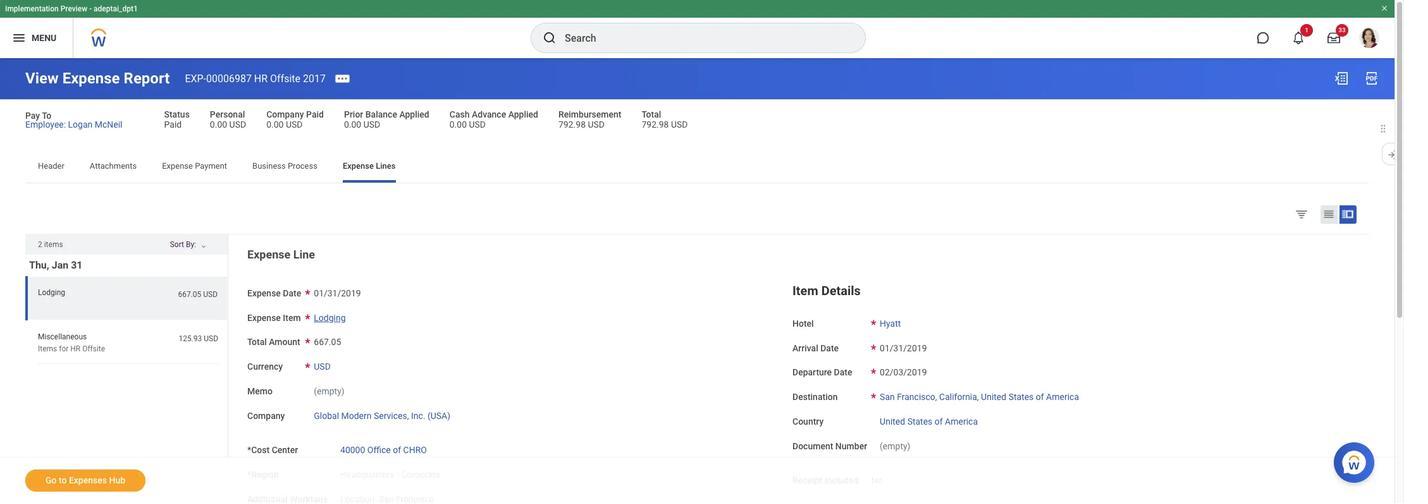 Task type: vqa. For each thing, say whether or not it's contained in the screenshot.
the bottom America
yes



Task type: describe. For each thing, give the bounding box(es) containing it.
company for company paid 0.00 usd
[[266, 109, 304, 120]]

menu button
[[0, 18, 73, 58]]

headquarters - corporate
[[340, 470, 440, 480]]

arrival date
[[793, 343, 839, 353]]

receipt included
[[793, 476, 859, 486]]

view
[[25, 70, 59, 87]]

services,
[[374, 411, 409, 421]]

of inside 'san francisco, california, united states of america' link
[[1036, 392, 1044, 402]]

Toggle to List Detail view radio
[[1340, 205, 1357, 224]]

export to excel image
[[1334, 71, 1350, 86]]

usd inside prior balance applied 0.00 usd
[[364, 120, 380, 130]]

process
[[288, 161, 318, 171]]

no
[[871, 476, 883, 486]]

logan
[[68, 120, 93, 130]]

mcneil
[[95, 120, 122, 130]]

by:
[[186, 240, 196, 249]]

1 horizontal spatial united
[[981, 392, 1007, 402]]

menu
[[32, 33, 56, 43]]

item details button
[[793, 283, 861, 298]]

implementation
[[5, 4, 59, 13]]

to
[[42, 111, 51, 121]]

global
[[314, 411, 339, 421]]

thu,
[[29, 259, 49, 271]]

usd link
[[314, 359, 331, 372]]

date for arrival date
[[821, 343, 839, 353]]

sort by: button
[[168, 235, 211, 255]]

miscellaneous
[[38, 333, 87, 342]]

location: san francisco element
[[340, 492, 435, 504]]

company paid 0.00 usd
[[266, 109, 324, 130]]

exp-00006987 hr offsite 2017
[[185, 72, 326, 84]]

chevron down image
[[196, 244, 211, 253]]

employee: logan mcneil
[[25, 120, 122, 130]]

employee:
[[25, 120, 66, 130]]

san francisco, california, united states of america link
[[880, 390, 1079, 402]]

company for company
[[247, 411, 285, 421]]

view printable version (pdf) image
[[1365, 71, 1380, 86]]

balance
[[366, 109, 397, 120]]

total for total 792.98 usd
[[642, 109, 661, 120]]

preview
[[61, 4, 87, 13]]

business
[[253, 161, 286, 171]]

notifications large image
[[1293, 32, 1305, 44]]

125.93
[[179, 335, 202, 344]]

for
[[59, 345, 69, 354]]

hub
[[109, 476, 125, 486]]

thu, jan 31 region
[[25, 235, 228, 504]]

office
[[367, 446, 391, 456]]

usd inside company paid 0.00 usd
[[286, 120, 303, 130]]

pay
[[25, 111, 40, 121]]

reimbursement 792.98 usd
[[559, 109, 622, 130]]

view expense report main content
[[0, 58, 1395, 504]]

status
[[164, 109, 190, 120]]

america inside 'link'
[[945, 417, 978, 427]]

1
[[1305, 27, 1309, 34]]

select to filter grid data image
[[1295, 207, 1309, 221]]

792.98 for reimbursement
[[559, 120, 586, 130]]

total amount element
[[314, 330, 341, 349]]

inc.
[[411, 411, 425, 421]]

hotel
[[793, 319, 814, 329]]

sort
[[170, 240, 184, 249]]

40000
[[340, 446, 365, 456]]

close environment banner image
[[1381, 4, 1389, 12]]

receipt included element
[[871, 468, 883, 487]]

personal 0.00 usd
[[210, 109, 246, 130]]

33
[[1339, 27, 1346, 34]]

*cost
[[247, 446, 270, 456]]

states inside 'link'
[[908, 417, 933, 427]]

payment
[[195, 161, 227, 171]]

amount
[[269, 337, 300, 347]]

date for departure date
[[834, 368, 853, 378]]

expense date
[[247, 288, 301, 298]]

to
[[59, 476, 67, 486]]

of for 40000 office of chro
[[393, 446, 401, 456]]

line
[[293, 248, 315, 261]]

united states of america link
[[880, 414, 978, 427]]

advance
[[472, 109, 506, 120]]

view expense report
[[25, 70, 170, 87]]

miscellaneous items for hr offsite
[[38, 333, 105, 354]]

paid for status paid
[[164, 120, 182, 130]]

expense for expense lines
[[343, 161, 374, 171]]

departure date
[[793, 368, 853, 378]]

01/31/2019 for expense date
[[314, 288, 361, 298]]

2 items
[[38, 240, 63, 249]]

go to expenses hub
[[46, 476, 125, 486]]

expense date element
[[314, 281, 361, 300]]

- inside view expense report main content
[[397, 470, 399, 480]]

0.00 inside the personal 0.00 usd
[[210, 120, 227, 130]]

hyatt
[[880, 319, 901, 329]]

Toggle to Grid view radio
[[1321, 205, 1338, 224]]

pay to
[[25, 111, 51, 121]]

headquarters - corporate link
[[340, 468, 440, 480]]

modern
[[341, 411, 372, 421]]

exp-00006987 hr offsite 2017 link
[[185, 72, 326, 84]]

expenses
[[69, 476, 107, 486]]

global modern services, inc. (usa) link
[[314, 408, 451, 421]]

item details group
[[793, 281, 1325, 453]]

item inside group
[[793, 283, 819, 298]]

applied for cash advance applied
[[508, 109, 538, 120]]

center
[[272, 446, 298, 456]]

arrival date element
[[880, 336, 927, 354]]

header
[[38, 161, 64, 171]]

expense item
[[247, 313, 301, 323]]

2
[[38, 240, 42, 249]]

expense lines
[[343, 161, 396, 171]]

- inside the 'menu' banner
[[89, 4, 92, 13]]

00006987
[[206, 72, 252, 84]]

*region
[[247, 470, 279, 480]]

usd inside the personal 0.00 usd
[[229, 120, 246, 130]]

expense for expense payment
[[162, 161, 193, 171]]

item list list box
[[25, 255, 228, 365]]

implementation preview -   adeptai_dpt1
[[5, 4, 138, 13]]



Task type: locate. For each thing, give the bounding box(es) containing it.
item up hotel
[[793, 283, 819, 298]]

*cost center
[[247, 446, 298, 456]]

1 horizontal spatial 01/31/2019
[[880, 343, 927, 353]]

offsite right for at the left bottom of the page
[[82, 345, 105, 354]]

792.98 for total
[[642, 120, 669, 130]]

usd inside total 792.98 usd
[[671, 120, 688, 130]]

states
[[1009, 392, 1034, 402], [908, 417, 933, 427]]

of
[[1036, 392, 1044, 402], [935, 417, 943, 427], [393, 446, 401, 456]]

hr
[[254, 72, 268, 84], [70, 345, 80, 354]]

document
[[793, 441, 833, 451]]

0 vertical spatial (empty)
[[314, 386, 345, 397]]

applied inside the cash advance applied 0.00 usd
[[508, 109, 538, 120]]

expense left line
[[247, 248, 291, 261]]

0 vertical spatial company
[[266, 109, 304, 120]]

0 horizontal spatial hr
[[70, 345, 80, 354]]

(empty) inside item details group
[[880, 441, 911, 451]]

1 vertical spatial united
[[880, 417, 905, 427]]

0 vertical spatial lodging
[[38, 289, 65, 297]]

tab list inside view expense report main content
[[25, 152, 1370, 183]]

1 horizontal spatial hr
[[254, 72, 268, 84]]

expense up total amount
[[247, 313, 281, 323]]

667.05 for 667.05 usd
[[178, 291, 201, 299]]

-
[[89, 4, 92, 13], [397, 470, 399, 480]]

corporate
[[401, 470, 440, 480]]

tab list containing header
[[25, 152, 1370, 183]]

40000 office of chro link
[[340, 443, 427, 456]]

hyatt link
[[880, 316, 901, 329]]

0 horizontal spatial 01/31/2019
[[314, 288, 361, 298]]

792.98 inside total 792.98 usd
[[642, 120, 669, 130]]

1 horizontal spatial -
[[397, 470, 399, 480]]

states right the california, at the right bottom of page
[[1009, 392, 1034, 402]]

date right departure
[[834, 368, 853, 378]]

lodging
[[38, 289, 65, 297], [314, 313, 346, 323]]

2 792.98 from the left
[[642, 120, 669, 130]]

expense
[[62, 70, 120, 87], [162, 161, 193, 171], [343, 161, 374, 171], [247, 248, 291, 261], [247, 288, 281, 298], [247, 313, 281, 323]]

usd inside the cash advance applied 0.00 usd
[[469, 120, 486, 130]]

2017
[[303, 72, 326, 84]]

francisco,
[[897, 392, 937, 402]]

profile logan mcneil image
[[1360, 28, 1380, 51]]

01/31/2019 for arrival date
[[880, 343, 927, 353]]

expense left "lines"
[[343, 161, 374, 171]]

lines
[[376, 161, 396, 171]]

arrival
[[793, 343, 819, 353]]

toggle to grid view image
[[1323, 208, 1336, 221]]

expense up logan
[[62, 70, 120, 87]]

expense left payment
[[162, 161, 193, 171]]

0 horizontal spatial (empty)
[[314, 386, 345, 397]]

0 vertical spatial of
[[1036, 392, 1044, 402]]

san francisco, california, united states of america
[[880, 392, 1079, 402]]

0 vertical spatial hr
[[254, 72, 268, 84]]

0 vertical spatial item
[[793, 283, 819, 298]]

0.00 right the status paid
[[210, 120, 227, 130]]

paid
[[306, 109, 324, 120], [164, 120, 182, 130]]

0.00 inside the cash advance applied 0.00 usd
[[450, 120, 467, 130]]

1 horizontal spatial paid
[[306, 109, 324, 120]]

total amount
[[247, 337, 300, 347]]

01/31/2019 up departure date element
[[880, 343, 927, 353]]

792.98
[[559, 120, 586, 130], [642, 120, 669, 130]]

offsite
[[270, 72, 301, 84], [82, 345, 105, 354]]

tab list
[[25, 152, 1370, 183]]

offsite inside miscellaneous items for hr offsite
[[82, 345, 105, 354]]

total for total amount
[[247, 337, 267, 347]]

usd
[[229, 120, 246, 130], [286, 120, 303, 130], [364, 120, 380, 130], [469, 120, 486, 130], [588, 120, 605, 130], [671, 120, 688, 130], [203, 291, 218, 299], [204, 335, 218, 344], [314, 362, 331, 372]]

reimbursement
[[559, 109, 622, 120]]

included
[[825, 476, 859, 486]]

1 vertical spatial offsite
[[82, 345, 105, 354]]

prior
[[344, 109, 363, 120]]

hr right 00006987
[[254, 72, 268, 84]]

40000 office of chro
[[340, 446, 427, 456]]

expense for expense line
[[247, 248, 291, 261]]

1 horizontal spatial states
[[1009, 392, 1034, 402]]

1 horizontal spatial of
[[935, 417, 943, 427]]

0 vertical spatial date
[[283, 288, 301, 298]]

date up expense item
[[283, 288, 301, 298]]

0 vertical spatial offsite
[[270, 72, 301, 84]]

item up "amount"
[[283, 313, 301, 323]]

lodging down thu, jan 31
[[38, 289, 65, 297]]

(empty) up receipt included element
[[880, 441, 911, 451]]

paid inside the status paid
[[164, 120, 182, 130]]

1 vertical spatial lodging
[[314, 313, 346, 323]]

inbox large image
[[1328, 32, 1341, 44]]

paid up expense payment
[[164, 120, 182, 130]]

employee: logan mcneil link
[[25, 117, 122, 130]]

united states of america
[[880, 417, 978, 427]]

0 vertical spatial -
[[89, 4, 92, 13]]

of inside 40000 office of chro link
[[393, 446, 401, 456]]

0 vertical spatial 01/31/2019
[[314, 288, 361, 298]]

united right the california, at the right bottom of page
[[981, 392, 1007, 402]]

667.05 up usd link
[[314, 337, 341, 347]]

applied inside prior balance applied 0.00 usd
[[399, 109, 429, 120]]

1 horizontal spatial 792.98
[[642, 120, 669, 130]]

0 horizontal spatial states
[[908, 417, 933, 427]]

1 horizontal spatial total
[[642, 109, 661, 120]]

1 horizontal spatial applied
[[508, 109, 538, 120]]

menu banner
[[0, 0, 1395, 58]]

1 vertical spatial america
[[945, 417, 978, 427]]

1 horizontal spatial item
[[793, 283, 819, 298]]

total right reimbursement
[[642, 109, 661, 120]]

company inside company paid 0.00 usd
[[266, 109, 304, 120]]

33 button
[[1320, 24, 1349, 52]]

1 0.00 from the left
[[210, 120, 227, 130]]

option group inside view expense report main content
[[1293, 205, 1367, 226]]

Search Workday  search field
[[565, 24, 840, 52]]

(empty) for document number
[[880, 441, 911, 451]]

0 horizontal spatial offsite
[[82, 345, 105, 354]]

applied right balance
[[399, 109, 429, 120]]

792.98 inside reimbursement 792.98 usd
[[559, 120, 586, 130]]

justify image
[[11, 30, 27, 46]]

of for united states of america
[[935, 417, 943, 427]]

1 horizontal spatial offsite
[[270, 72, 301, 84]]

items
[[38, 345, 57, 354]]

lodging up total amount element
[[314, 313, 346, 323]]

memo
[[247, 386, 273, 397]]

headquarters
[[340, 470, 394, 480]]

lodging inside item list list box
[[38, 289, 65, 297]]

1 button
[[1285, 24, 1313, 52]]

business process
[[253, 161, 318, 171]]

667.05 usd
[[178, 291, 218, 299]]

1 horizontal spatial 667.05
[[314, 337, 341, 347]]

paid inside company paid 0.00 usd
[[306, 109, 324, 120]]

0 horizontal spatial 792.98
[[559, 120, 586, 130]]

0 vertical spatial total
[[642, 109, 661, 120]]

expense up expense item
[[247, 288, 281, 298]]

cash
[[450, 109, 470, 120]]

san
[[880, 392, 895, 402]]

personal
[[210, 109, 245, 120]]

status paid
[[164, 109, 190, 130]]

0 vertical spatial america
[[1047, 392, 1079, 402]]

1 vertical spatial -
[[397, 470, 399, 480]]

0 horizontal spatial total
[[247, 337, 267, 347]]

adeptai_dpt1
[[94, 4, 138, 13]]

0.00 inside prior balance applied 0.00 usd
[[344, 120, 361, 130]]

0 horizontal spatial 667.05
[[178, 291, 201, 299]]

expense for expense date
[[247, 288, 281, 298]]

0 vertical spatial 667.05
[[178, 291, 201, 299]]

3 0.00 from the left
[[344, 120, 361, 130]]

number
[[836, 441, 867, 451]]

1 vertical spatial states
[[908, 417, 933, 427]]

0 horizontal spatial -
[[89, 4, 92, 13]]

company down 2017 at the top left of the page
[[266, 109, 304, 120]]

search image
[[542, 30, 557, 46]]

total inside total 792.98 usd
[[642, 109, 661, 120]]

date right arrival
[[821, 343, 839, 353]]

global modern services, inc. (usa)
[[314, 411, 451, 421]]

0 horizontal spatial paid
[[164, 120, 182, 130]]

1 horizontal spatial america
[[1047, 392, 1079, 402]]

currency
[[247, 362, 283, 372]]

paid for company paid 0.00 usd
[[306, 109, 324, 120]]

(empty) up global
[[314, 386, 345, 397]]

expense for expense item
[[247, 313, 281, 323]]

departure
[[793, 368, 832, 378]]

1 horizontal spatial lodging
[[314, 313, 346, 323]]

company
[[266, 109, 304, 120], [247, 411, 285, 421]]

united inside 'link'
[[880, 417, 905, 427]]

667.05
[[178, 291, 201, 299], [314, 337, 341, 347]]

1 792.98 from the left
[[559, 120, 586, 130]]

0.00 left advance
[[450, 120, 467, 130]]

0.00 inside company paid 0.00 usd
[[266, 120, 284, 130]]

date for expense date
[[283, 288, 301, 298]]

0.00 up business
[[266, 120, 284, 130]]

667.05 for 667.05
[[314, 337, 341, 347]]

1 vertical spatial date
[[821, 343, 839, 353]]

0 horizontal spatial applied
[[399, 109, 429, 120]]

company down "memo"
[[247, 411, 285, 421]]

prior balance applied 0.00 usd
[[344, 109, 429, 130]]

0 horizontal spatial america
[[945, 417, 978, 427]]

total up currency
[[247, 337, 267, 347]]

item details
[[793, 283, 861, 298]]

paid down 2017 at the top left of the page
[[306, 109, 324, 120]]

4 0.00 from the left
[[450, 120, 467, 130]]

exp-
[[185, 72, 206, 84]]

applied
[[399, 109, 429, 120], [508, 109, 538, 120]]

2 0.00 from the left
[[266, 120, 284, 130]]

- left the corporate
[[397, 470, 399, 480]]

united down san
[[880, 417, 905, 427]]

0 horizontal spatial of
[[393, 446, 401, 456]]

sort by:
[[170, 240, 196, 249]]

california,
[[940, 392, 979, 402]]

2 vertical spatial of
[[393, 446, 401, 456]]

states down francisco,
[[908, 417, 933, 427]]

1 horizontal spatial (empty)
[[880, 441, 911, 451]]

offsite left 2017 at the top left of the page
[[270, 72, 301, 84]]

1 vertical spatial item
[[283, 313, 301, 323]]

document number
[[793, 441, 867, 451]]

departure date element
[[880, 360, 927, 379]]

- right preview
[[89, 4, 92, 13]]

1 vertical spatial 01/31/2019
[[880, 343, 927, 353]]

0 horizontal spatial lodging
[[38, 289, 65, 297]]

hr right for at the left bottom of the page
[[70, 345, 80, 354]]

country
[[793, 417, 824, 427]]

0 horizontal spatial item
[[283, 313, 301, 323]]

option group
[[1293, 205, 1367, 226]]

applied right advance
[[508, 109, 538, 120]]

arrow down image
[[211, 242, 226, 250]]

0 vertical spatial united
[[981, 392, 1007, 402]]

applied for prior balance applied
[[399, 109, 429, 120]]

report
[[124, 70, 170, 87]]

1 vertical spatial of
[[935, 417, 943, 427]]

2 applied from the left
[[508, 109, 538, 120]]

usd inside reimbursement 792.98 usd
[[588, 120, 605, 130]]

expense payment
[[162, 161, 227, 171]]

0.00
[[210, 120, 227, 130], [266, 120, 284, 130], [344, 120, 361, 130], [450, 120, 467, 130]]

1 vertical spatial (empty)
[[880, 441, 911, 451]]

of inside united states of america 'link'
[[935, 417, 943, 427]]

1 vertical spatial total
[[247, 337, 267, 347]]

667.05 up 125.93
[[178, 291, 201, 299]]

(usa)
[[428, 411, 451, 421]]

0 vertical spatial states
[[1009, 392, 1034, 402]]

2 vertical spatial date
[[834, 368, 853, 378]]

667.05 inside item list list box
[[178, 291, 201, 299]]

receipt
[[793, 476, 823, 486]]

01/31/2019 inside item details group
[[880, 343, 927, 353]]

total 792.98 usd
[[642, 109, 688, 130]]

0 horizontal spatial united
[[880, 417, 905, 427]]

1 vertical spatial 667.05
[[314, 337, 341, 347]]

0.00 left balance
[[344, 120, 361, 130]]

01/31/2019 up lodging link on the left of page
[[314, 288, 361, 298]]

toggle to list detail view image
[[1342, 208, 1355, 221]]

jan
[[52, 259, 68, 271]]

1 vertical spatial hr
[[70, 345, 80, 354]]

hr inside miscellaneous items for hr offsite
[[70, 345, 80, 354]]

(empty) for memo
[[314, 386, 345, 397]]

2 horizontal spatial of
[[1036, 392, 1044, 402]]

1 applied from the left
[[399, 109, 429, 120]]

items
[[44, 240, 63, 249]]

1 vertical spatial company
[[247, 411, 285, 421]]

cash advance applied 0.00 usd
[[450, 109, 538, 130]]



